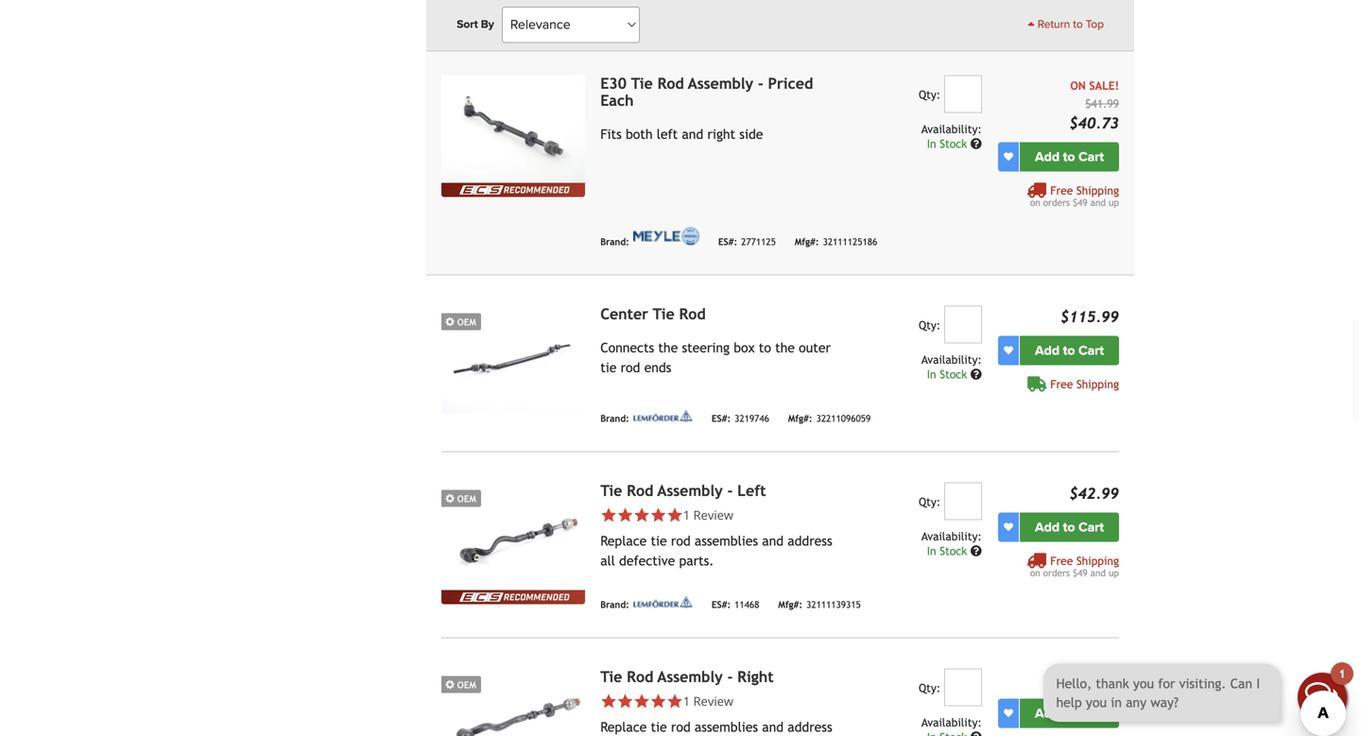 Task type: vqa. For each thing, say whether or not it's contained in the screenshot.
1st $42.99 from the top of the page
yes



Task type: describe. For each thing, give the bounding box(es) containing it.
qty: for center tie rod
[[919, 319, 941, 332]]

center tie rod
[[601, 305, 706, 323]]

to for add to cart button for add to wish list image
[[1064, 706, 1076, 722]]

assembly for right
[[658, 668, 723, 686]]

return to top
[[1035, 18, 1105, 31]]

fits both left and right side
[[601, 126, 764, 142]]

brand: for center
[[601, 413, 630, 424]]

e30
[[601, 74, 627, 92]]

add to cart for $115.99's add to wish list icon
[[1036, 343, 1105, 359]]

cart for add to wish list icon associated with $42.99
[[1079, 519, 1105, 536]]

2771125
[[742, 236, 776, 247]]

- for left
[[728, 482, 733, 500]]

connects the steering box to the outer tie rod ends
[[601, 340, 831, 375]]

$115.99
[[1061, 308, 1120, 326]]

replace for tie rod assembly - left
[[601, 534, 647, 549]]

$42.99 for add to wish list icon associated with $42.99
[[1070, 485, 1120, 502]]

3 free from the top
[[1051, 554, 1074, 568]]

parts.
[[680, 554, 714, 569]]

rod up defective
[[627, 482, 654, 500]]

by
[[481, 18, 495, 31]]

and inside replace tie rod assemblies and address
[[763, 720, 784, 735]]

question circle image for tie rod assembly - left
[[971, 546, 982, 557]]

ends
[[645, 360, 672, 375]]

tie rod assembly - left link
[[601, 482, 767, 500]]

add to wish list image
[[1004, 709, 1014, 719]]

add for add to wish list image
[[1036, 706, 1060, 722]]

review for star image under 'tie rod assembly - left'
[[694, 507, 734, 524]]

lemforder - corporate logo image for rod
[[634, 597, 693, 608]]

add to wish list image for $115.99
[[1004, 346, 1014, 355]]

return
[[1038, 18, 1071, 31]]

qty: for e30 tie rod assembly - priced each
[[919, 88, 941, 101]]

lemforder - corporate logo image for tie
[[634, 411, 693, 422]]

assembly inside e30 tie rod assembly - priced each
[[689, 74, 754, 92]]

add to cart button for third add to wish list icon from the bottom of the page
[[1021, 142, 1120, 171]]

1 orders from the top
[[1044, 197, 1071, 208]]

sale!
[[1090, 79, 1120, 92]]

to for add to cart button related to $115.99's add to wish list icon
[[1064, 343, 1076, 359]]

address for tie rod assembly - right
[[788, 720, 833, 735]]

1 1 review from the top
[[684, 507, 734, 524]]

1 brand: from the top
[[601, 6, 630, 17]]

add to cart for add to wish list image
[[1036, 706, 1105, 722]]

availability: for tie rod assembly - left
[[922, 530, 982, 543]]

replace tie rod assemblies and address all defective parts.
[[601, 534, 833, 569]]

1 shipping from the top
[[1077, 184, 1120, 197]]

mfg#: 32211096059
[[789, 413, 871, 424]]

add for add to wish list icon associated with $42.99
[[1036, 519, 1060, 536]]

1 for star image below tie rod assembly - right link
[[684, 693, 691, 710]]

on
[[1071, 79, 1087, 92]]

meyle - corporate logo image
[[634, 226, 700, 245]]

mfg#: 32111125186
[[795, 236, 878, 247]]

3 shipping from the top
[[1077, 554, 1120, 568]]

brand: for tie
[[601, 600, 630, 611]]

tie rod assembly - right link
[[601, 668, 774, 686]]

question circle image for center tie rod
[[971, 369, 982, 380]]

1 up from the top
[[1109, 197, 1120, 208]]

1 $49 from the top
[[1073, 197, 1088, 208]]

left
[[738, 482, 767, 500]]

replace for tie rod assembly - right
[[601, 720, 647, 735]]

rod up replace tie rod assemblies and address
[[627, 668, 654, 686]]

1 question circle image from the top
[[971, 138, 982, 149]]

2 free shipping on orders $49 and up from the top
[[1031, 554, 1120, 579]]

es#3219746 - 32211096059 - center tie rod - connects the steering box to the outer tie rod ends - lemforder - bmw image
[[442, 306, 586, 414]]

to inside connects the steering box to the outer tie rod ends
[[759, 340, 772, 355]]

tie rod assembly - left
[[601, 482, 767, 500]]

tie for tie rod assembly - right
[[651, 720, 667, 735]]

32211096059
[[817, 413, 871, 424]]

in stock for on sale!
[[928, 137, 971, 150]]

tie inside e30 tie rod assembly - priced each
[[632, 74, 653, 92]]

star image down tie rod assembly - right
[[601, 694, 617, 710]]

1 vertical spatial mfg#:
[[789, 413, 813, 424]]

star image up defective
[[634, 507, 650, 524]]

es#11468 - 32111139315 - tie rod assembly - left - replace tie rod assemblies and address all defective parts. - lemforder - bmw image
[[442, 483, 586, 590]]

right
[[708, 126, 736, 142]]

fits
[[601, 126, 622, 142]]

add to cart for add to wish list icon associated with $42.99
[[1036, 519, 1105, 536]]

2 shipping from the top
[[1077, 378, 1120, 391]]

1 free from the top
[[1051, 184, 1074, 197]]

mfg#: for -
[[795, 236, 820, 247]]

- inside e30 tie rod assembly - priced each
[[758, 74, 764, 92]]

1 the from the left
[[659, 340, 678, 355]]



Task type: locate. For each thing, give the bounding box(es) containing it.
0 vertical spatial lemforder - corporate logo image
[[634, 411, 693, 422]]

0 vertical spatial question circle image
[[971, 138, 982, 149]]

1 availability: from the top
[[922, 122, 982, 136]]

availability:
[[922, 122, 982, 136], [922, 353, 982, 366], [922, 530, 982, 543], [922, 716, 982, 729]]

1 review up replace tie rod assemblies and address
[[684, 693, 734, 710]]

es#2771125 - 32111125186 - e30 tie rod assembly - priced each - fits both left and right side - meyle - bmw image
[[442, 75, 586, 183]]

2 vertical spatial -
[[728, 668, 733, 686]]

4 availability: from the top
[[922, 716, 982, 729]]

address
[[788, 534, 833, 549], [788, 720, 833, 735]]

es#: 11468
[[712, 600, 760, 611]]

mfg#: 32111139315
[[779, 600, 861, 611]]

11468
[[735, 600, 760, 611]]

2 in from the top
[[928, 368, 937, 381]]

question circle image
[[971, 369, 982, 380], [971, 546, 982, 557]]

1 $42.99 from the top
[[1070, 485, 1120, 502]]

replace up the all
[[601, 534, 647, 549]]

0 vertical spatial -
[[758, 74, 764, 92]]

lemforder - corporate logo image down defective
[[634, 597, 693, 608]]

mfg#: left 32111125186
[[795, 236, 820, 247]]

star image
[[601, 507, 617, 524], [634, 507, 650, 524], [650, 507, 667, 524], [601, 694, 617, 710], [650, 694, 667, 710]]

2 on from the top
[[1031, 568, 1041, 579]]

1 review link
[[601, 507, 845, 524], [684, 507, 734, 524], [601, 693, 845, 710], [684, 693, 734, 710]]

to
[[1074, 18, 1084, 31], [1064, 149, 1076, 165], [759, 340, 772, 355], [1064, 343, 1076, 359], [1064, 519, 1076, 536], [1064, 706, 1076, 722]]

add to cart button for add to wish list icon associated with $42.99
[[1021, 513, 1120, 542]]

1 review
[[684, 507, 734, 524], [684, 693, 734, 710]]

add
[[1036, 149, 1060, 165], [1036, 343, 1060, 359], [1036, 519, 1060, 536], [1036, 706, 1060, 722]]

lemforder - corporate logo image down ends
[[634, 411, 693, 422]]

1
[[684, 507, 691, 524], [684, 693, 691, 710]]

2 vertical spatial es#:
[[712, 600, 731, 611]]

2 cart from the top
[[1079, 343, 1105, 359]]

32111125186
[[823, 236, 878, 247]]

2 vertical spatial tie
[[651, 720, 667, 735]]

1 vertical spatial orders
[[1044, 568, 1071, 579]]

0 vertical spatial up
[[1109, 197, 1120, 208]]

1 vertical spatial shipping
[[1077, 378, 1120, 391]]

rod inside connects the steering box to the outer tie rod ends
[[621, 360, 641, 375]]

1 lemforder - corporate logo image from the top
[[634, 411, 693, 422]]

brand: left the meyle - corporate logo
[[601, 236, 630, 247]]

1 vertical spatial assemblies
[[695, 720, 759, 735]]

add to cart button for add to wish list image
[[1021, 699, 1120, 728]]

1 vertical spatial in stock
[[928, 368, 971, 381]]

availability: for e30 tie rod assembly - priced each
[[922, 122, 982, 136]]

brand: left turner motorsport - corporate logo at top
[[601, 6, 630, 17]]

es#: left 2771125
[[719, 236, 738, 247]]

3 add to wish list image from the top
[[1004, 523, 1014, 532]]

0 vertical spatial free shipping on orders $49 and up
[[1031, 184, 1120, 208]]

tie inside connects the steering box to the outer tie rod ends
[[601, 360, 617, 375]]

- for right
[[728, 668, 733, 686]]

add to wish list image
[[1004, 152, 1014, 161], [1004, 346, 1014, 355], [1004, 523, 1014, 532]]

2 review from the top
[[694, 693, 734, 710]]

address for tie rod assembly - left
[[788, 534, 833, 549]]

3 in stock from the top
[[928, 545, 971, 558]]

$42.99
[[1070, 485, 1120, 502], [1070, 671, 1120, 689]]

up
[[1109, 197, 1120, 208], [1109, 568, 1120, 579]]

star image down 'tie rod assembly - left'
[[650, 507, 667, 524]]

sort by
[[457, 18, 495, 31]]

assembly left left
[[658, 482, 723, 500]]

availability: for center tie rod
[[922, 353, 982, 366]]

add for third add to wish list icon from the bottom of the page
[[1036, 149, 1060, 165]]

tie
[[632, 74, 653, 92], [653, 305, 675, 323], [601, 482, 623, 500], [601, 668, 623, 686]]

lemforder - corporate logo image
[[634, 411, 693, 422], [634, 597, 693, 608]]

rod inside replace tie rod assemblies and address
[[671, 720, 691, 735]]

3 qty: from the top
[[919, 495, 941, 509]]

1 assemblies from the top
[[695, 534, 759, 549]]

1 vertical spatial tie
[[651, 534, 667, 549]]

review up replace tie rod assemblies and address all defective parts.
[[694, 507, 734, 524]]

2 add to cart from the top
[[1036, 343, 1105, 359]]

the up ends
[[659, 340, 678, 355]]

1 horizontal spatial the
[[776, 340, 795, 355]]

2 1 from the top
[[684, 693, 691, 710]]

free shipping
[[1051, 378, 1120, 391]]

stock for $115.99
[[940, 368, 968, 381]]

mfg#: left 32111139315
[[779, 600, 803, 611]]

2 vertical spatial mfg#:
[[779, 600, 803, 611]]

in for on sale!
[[928, 137, 937, 150]]

0 vertical spatial $49
[[1073, 197, 1088, 208]]

assemblies
[[695, 534, 759, 549], [695, 720, 759, 735]]

add to cart for third add to wish list icon from the bottom of the page
[[1036, 149, 1105, 165]]

2 vertical spatial add to wish list image
[[1004, 523, 1014, 532]]

0 vertical spatial free
[[1051, 184, 1074, 197]]

replace inside replace tie rod assemblies and address all defective parts.
[[601, 534, 647, 549]]

0 vertical spatial es#:
[[719, 236, 738, 247]]

0 vertical spatial assembly
[[689, 74, 754, 92]]

2 stock from the top
[[940, 368, 968, 381]]

2 $49 from the top
[[1073, 568, 1088, 579]]

4 add from the top
[[1036, 706, 1060, 722]]

1 down tie rod assembly - right link
[[684, 693, 691, 710]]

steering
[[682, 340, 730, 355]]

rod down tie rod assembly - right link
[[671, 720, 691, 735]]

the
[[659, 340, 678, 355], [776, 340, 795, 355]]

tie for tie rod assembly - left
[[651, 534, 667, 549]]

1 replace from the top
[[601, 534, 647, 549]]

1 vertical spatial ecs tuning recommends this product. image
[[442, 590, 586, 605]]

defective
[[620, 554, 676, 569]]

2 qty: from the top
[[919, 319, 941, 332]]

3 add to cart from the top
[[1036, 519, 1105, 536]]

and inside replace tie rod assemblies and address all defective parts.
[[763, 534, 784, 549]]

assembly up right
[[689, 74, 754, 92]]

1 add to cart from the top
[[1036, 149, 1105, 165]]

0 vertical spatial in stock
[[928, 137, 971, 150]]

review up replace tie rod assemblies and address
[[694, 693, 734, 710]]

box
[[734, 340, 755, 355]]

assembly for left
[[658, 482, 723, 500]]

3 in from the top
[[928, 545, 937, 558]]

2 1 review from the top
[[684, 693, 734, 710]]

1 vertical spatial $42.99
[[1070, 671, 1120, 689]]

center
[[601, 305, 649, 323]]

0 vertical spatial in
[[928, 137, 937, 150]]

e30 tie rod assembly - priced each
[[601, 74, 814, 109]]

0 vertical spatial replace
[[601, 534, 647, 549]]

in stock for $115.99
[[928, 368, 971, 381]]

2 vertical spatial in stock
[[928, 545, 971, 558]]

rod up the steering
[[680, 305, 706, 323]]

- left left
[[728, 482, 733, 500]]

tie inside replace tie rod assemblies and address
[[651, 720, 667, 735]]

0 vertical spatial 1 review
[[684, 507, 734, 524]]

caret up image
[[1028, 18, 1035, 29]]

return to top link
[[1028, 16, 1105, 33]]

tie rod assembly - right
[[601, 668, 774, 686]]

2 vertical spatial rod
[[671, 720, 691, 735]]

es#:
[[719, 236, 738, 247], [712, 413, 731, 424], [712, 600, 731, 611]]

2 vertical spatial assembly
[[658, 668, 723, 686]]

4 add to cart button from the top
[[1021, 699, 1120, 728]]

the left outer
[[776, 340, 795, 355]]

1 in from the top
[[928, 137, 937, 150]]

mfg#: left 32211096059
[[789, 413, 813, 424]]

2 vertical spatial stock
[[940, 545, 968, 558]]

replace tie rod assemblies and address
[[601, 720, 833, 737]]

replace
[[601, 534, 647, 549], [601, 720, 647, 735]]

sort
[[457, 18, 478, 31]]

orders
[[1044, 197, 1071, 208], [1044, 568, 1071, 579]]

1 for star image under 'tie rod assembly - left'
[[684, 507, 691, 524]]

3 cart from the top
[[1079, 519, 1105, 536]]

each
[[601, 92, 634, 109]]

tie up defective
[[651, 534, 667, 549]]

3 brand: from the top
[[601, 413, 630, 424]]

1 ecs tuning recommends this product. image from the top
[[442, 183, 586, 197]]

1 add to cart button from the top
[[1021, 142, 1120, 171]]

1 vertical spatial rod
[[671, 534, 691, 549]]

add to wish list image for $42.99
[[1004, 523, 1014, 532]]

connects
[[601, 340, 655, 355]]

0 vertical spatial ecs tuning recommends this product. image
[[442, 183, 586, 197]]

0 vertical spatial add to wish list image
[[1004, 152, 1014, 161]]

1 qty: from the top
[[919, 88, 941, 101]]

3 availability: from the top
[[922, 530, 982, 543]]

address inside replace tie rod assemblies and address
[[788, 720, 833, 735]]

review for star image below tie rod assembly - right link
[[694, 693, 734, 710]]

1 vertical spatial stock
[[940, 368, 968, 381]]

0 vertical spatial shipping
[[1077, 184, 1120, 197]]

star image
[[617, 507, 634, 524], [667, 507, 684, 524], [617, 694, 634, 710], [634, 694, 650, 710], [667, 694, 684, 710]]

center tie rod link
[[601, 305, 706, 323]]

cart
[[1079, 149, 1105, 165], [1079, 343, 1105, 359], [1079, 519, 1105, 536], [1079, 706, 1105, 722]]

ecs tuning recommends this product. image
[[442, 183, 586, 197], [442, 590, 586, 605]]

2 add to wish list image from the top
[[1004, 346, 1014, 355]]

2 vertical spatial free
[[1051, 554, 1074, 568]]

1 vertical spatial lemforder - corporate logo image
[[634, 597, 693, 608]]

es#: 2771125
[[719, 236, 776, 247]]

1 review down tie rod assembly - left "link"
[[684, 507, 734, 524]]

0 vertical spatial rod
[[621, 360, 641, 375]]

es#: for -
[[712, 600, 731, 611]]

3 stock from the top
[[940, 545, 968, 558]]

in
[[928, 137, 937, 150], [928, 368, 937, 381], [928, 545, 937, 558]]

on sale! $41.99 $40.73
[[1070, 79, 1120, 132]]

review
[[694, 507, 734, 524], [694, 693, 734, 710]]

side
[[740, 126, 764, 142]]

1 cart from the top
[[1079, 149, 1105, 165]]

1 vertical spatial 1
[[684, 693, 691, 710]]

star image up the all
[[601, 507, 617, 524]]

mfg#:
[[795, 236, 820, 247], [789, 413, 813, 424], [779, 600, 803, 611]]

both
[[626, 126, 653, 142]]

1 vertical spatial free
[[1051, 378, 1074, 391]]

1 1 from the top
[[684, 507, 691, 524]]

add for $115.99's add to wish list icon
[[1036, 343, 1060, 359]]

free shipping on orders $49 and up
[[1031, 184, 1120, 208], [1031, 554, 1120, 579]]

1 vertical spatial address
[[788, 720, 833, 735]]

question circle image
[[971, 138, 982, 149], [971, 732, 982, 737]]

es#11469 - 32111139316 - tie rod assembly - right - replace tie rod assemblies and address all defective parts. - lemforder - bmw image
[[442, 669, 586, 737]]

in stock
[[928, 137, 971, 150], [928, 368, 971, 381], [928, 545, 971, 558]]

1 vertical spatial question circle image
[[971, 546, 982, 557]]

brand:
[[601, 6, 630, 17], [601, 236, 630, 247], [601, 413, 630, 424], [601, 600, 630, 611]]

replace inside replace tie rod assemblies and address
[[601, 720, 647, 735]]

2 orders from the top
[[1044, 568, 1071, 579]]

rod for tie rod assembly - left
[[671, 534, 691, 549]]

brand: down connects
[[601, 413, 630, 424]]

2 vertical spatial shipping
[[1077, 554, 1120, 568]]

replace down tie rod assembly - right link
[[601, 720, 647, 735]]

assembly
[[689, 74, 754, 92], [658, 482, 723, 500], [658, 668, 723, 686]]

2 ecs tuning recommends this product. image from the top
[[442, 590, 586, 605]]

1 vertical spatial in
[[928, 368, 937, 381]]

stock for on sale!
[[940, 137, 968, 150]]

1 vertical spatial up
[[1109, 568, 1120, 579]]

add to cart button
[[1021, 142, 1120, 171], [1021, 336, 1120, 365], [1021, 513, 1120, 542], [1021, 699, 1120, 728]]

stock
[[940, 137, 968, 150], [940, 368, 968, 381], [940, 545, 968, 558]]

1 stock from the top
[[940, 137, 968, 150]]

4 qty: from the top
[[919, 682, 941, 695]]

1 review from the top
[[694, 507, 734, 524]]

free
[[1051, 184, 1074, 197], [1051, 378, 1074, 391], [1051, 554, 1074, 568]]

all
[[601, 554, 616, 569]]

mfg#: for left
[[779, 600, 803, 611]]

tie
[[601, 360, 617, 375], [651, 534, 667, 549], [651, 720, 667, 735]]

2 question circle image from the top
[[971, 732, 982, 737]]

assemblies up parts.
[[695, 534, 759, 549]]

0 horizontal spatial the
[[659, 340, 678, 355]]

es#: for assembly
[[719, 236, 738, 247]]

rod
[[658, 74, 684, 92], [680, 305, 706, 323], [627, 482, 654, 500], [627, 668, 654, 686]]

2 brand: from the top
[[601, 236, 630, 247]]

3 add from the top
[[1036, 519, 1060, 536]]

1 address from the top
[[788, 534, 833, 549]]

3219746
[[735, 413, 770, 424]]

2 the from the left
[[776, 340, 795, 355]]

32111139315
[[807, 600, 861, 611]]

2 free from the top
[[1051, 378, 1074, 391]]

2 add from the top
[[1036, 343, 1060, 359]]

0 vertical spatial 1
[[684, 507, 691, 524]]

0 vertical spatial tie
[[601, 360, 617, 375]]

2 assemblies from the top
[[695, 720, 759, 735]]

1 vertical spatial free shipping on orders $49 and up
[[1031, 554, 1120, 579]]

0 vertical spatial on
[[1031, 197, 1041, 208]]

tie down tie rod assembly - right
[[651, 720, 667, 735]]

tie inside replace tie rod assemblies and address all defective parts.
[[651, 534, 667, 549]]

assemblies inside replace tie rod assemblies and address all defective parts.
[[695, 534, 759, 549]]

shipping
[[1077, 184, 1120, 197], [1077, 378, 1120, 391], [1077, 554, 1120, 568]]

address inside replace tie rod assemblies and address all defective parts.
[[788, 534, 833, 549]]

outer
[[799, 340, 831, 355]]

1 in stock from the top
[[928, 137, 971, 150]]

2 up from the top
[[1109, 568, 1120, 579]]

1 down tie rod assembly - left "link"
[[684, 507, 691, 524]]

1 vertical spatial replace
[[601, 720, 647, 735]]

assemblies for left
[[695, 534, 759, 549]]

1 add to wish list image from the top
[[1004, 152, 1014, 161]]

rod up left
[[658, 74, 684, 92]]

rod down connects
[[621, 360, 641, 375]]

assemblies inside replace tie rod assemblies and address
[[695, 720, 759, 735]]

2 $42.99 from the top
[[1070, 671, 1120, 689]]

assemblies down right
[[695, 720, 759, 735]]

1 vertical spatial assembly
[[658, 482, 723, 500]]

$49
[[1073, 197, 1088, 208], [1073, 568, 1088, 579]]

rod inside replace tie rod assemblies and address all defective parts.
[[671, 534, 691, 549]]

0 vertical spatial orders
[[1044, 197, 1071, 208]]

0 vertical spatial question circle image
[[971, 369, 982, 380]]

None number field
[[945, 75, 982, 113], [945, 306, 982, 344], [945, 483, 982, 520], [945, 669, 982, 707], [945, 75, 982, 113], [945, 306, 982, 344], [945, 483, 982, 520], [945, 669, 982, 707]]

1 vertical spatial question circle image
[[971, 732, 982, 737]]

brand: for e30
[[601, 236, 630, 247]]

star image down tie rod assembly - right link
[[650, 694, 667, 710]]

- left 'priced'
[[758, 74, 764, 92]]

1 vertical spatial review
[[694, 693, 734, 710]]

4 cart from the top
[[1079, 706, 1105, 722]]

rod
[[621, 360, 641, 375], [671, 534, 691, 549], [671, 720, 691, 735]]

left
[[657, 126, 678, 142]]

0 vertical spatial address
[[788, 534, 833, 549]]

assembly up replace tie rod assemblies and address
[[658, 668, 723, 686]]

2 address from the top
[[788, 720, 833, 735]]

4 brand: from the top
[[601, 600, 630, 611]]

0 vertical spatial $42.99
[[1070, 485, 1120, 502]]

0 vertical spatial assemblies
[[695, 534, 759, 549]]

add to cart
[[1036, 149, 1105, 165], [1036, 343, 1105, 359], [1036, 519, 1105, 536], [1036, 706, 1105, 722]]

1 free shipping on orders $49 and up from the top
[[1031, 184, 1120, 208]]

top
[[1087, 18, 1105, 31]]

to for add to cart button associated with add to wish list icon associated with $42.99
[[1064, 519, 1076, 536]]

1 vertical spatial add to wish list image
[[1004, 346, 1014, 355]]

1 vertical spatial -
[[728, 482, 733, 500]]

1 question circle image from the top
[[971, 369, 982, 380]]

1 vertical spatial 1 review
[[684, 693, 734, 710]]

0 vertical spatial review
[[694, 507, 734, 524]]

assemblies for right
[[695, 720, 759, 735]]

0 vertical spatial stock
[[940, 137, 968, 150]]

cart for $115.99's add to wish list icon
[[1079, 343, 1105, 359]]

add to cart button for $115.99's add to wish list icon
[[1021, 336, 1120, 365]]

$42.99 for add to wish list image
[[1070, 671, 1120, 689]]

es#: 3219746
[[712, 413, 770, 424]]

-
[[758, 74, 764, 92], [728, 482, 733, 500], [728, 668, 733, 686]]

2 availability: from the top
[[922, 353, 982, 366]]

rod inside e30 tie rod assembly - priced each
[[658, 74, 684, 92]]

on
[[1031, 197, 1041, 208], [1031, 568, 1041, 579]]

3 add to cart button from the top
[[1021, 513, 1120, 542]]

es#: left 3219746
[[712, 413, 731, 424]]

2 lemforder - corporate logo image from the top
[[634, 597, 693, 608]]

es#: left 11468
[[712, 600, 731, 611]]

cart for third add to wish list icon from the bottom of the page
[[1079, 149, 1105, 165]]

1 vertical spatial on
[[1031, 568, 1041, 579]]

0 vertical spatial mfg#:
[[795, 236, 820, 247]]

2 vertical spatial in
[[928, 545, 937, 558]]

2 in stock from the top
[[928, 368, 971, 381]]

to for add to cart button associated with third add to wish list icon from the bottom of the page
[[1064, 149, 1076, 165]]

right
[[738, 668, 774, 686]]

1 vertical spatial es#:
[[712, 413, 731, 424]]

$41.99
[[1086, 97, 1120, 110]]

e30 tie rod assembly - priced each link
[[601, 74, 814, 109]]

2 replace from the top
[[601, 720, 647, 735]]

1 on from the top
[[1031, 197, 1041, 208]]

1 add from the top
[[1036, 149, 1060, 165]]

tie down connects
[[601, 360, 617, 375]]

cart for add to wish list image
[[1079, 706, 1105, 722]]

qty:
[[919, 88, 941, 101], [919, 319, 941, 332], [919, 495, 941, 509], [919, 682, 941, 695]]

$40.73
[[1070, 114, 1120, 132]]

rod for tie rod assembly - right
[[671, 720, 691, 735]]

turner motorsport - corporate logo image
[[634, 0, 713, 14]]

in for $115.99
[[928, 368, 937, 381]]

brand: down the all
[[601, 600, 630, 611]]

1 vertical spatial $49
[[1073, 568, 1088, 579]]

2 question circle image from the top
[[971, 546, 982, 557]]

2 add to cart button from the top
[[1021, 336, 1120, 365]]

qty: for tie rod assembly - left
[[919, 495, 941, 509]]

rod up parts.
[[671, 534, 691, 549]]

- left right
[[728, 668, 733, 686]]

4 add to cart from the top
[[1036, 706, 1105, 722]]

and
[[682, 126, 704, 142], [1091, 197, 1107, 208], [763, 534, 784, 549], [1091, 568, 1107, 579], [763, 720, 784, 735]]

priced
[[769, 74, 814, 92]]



